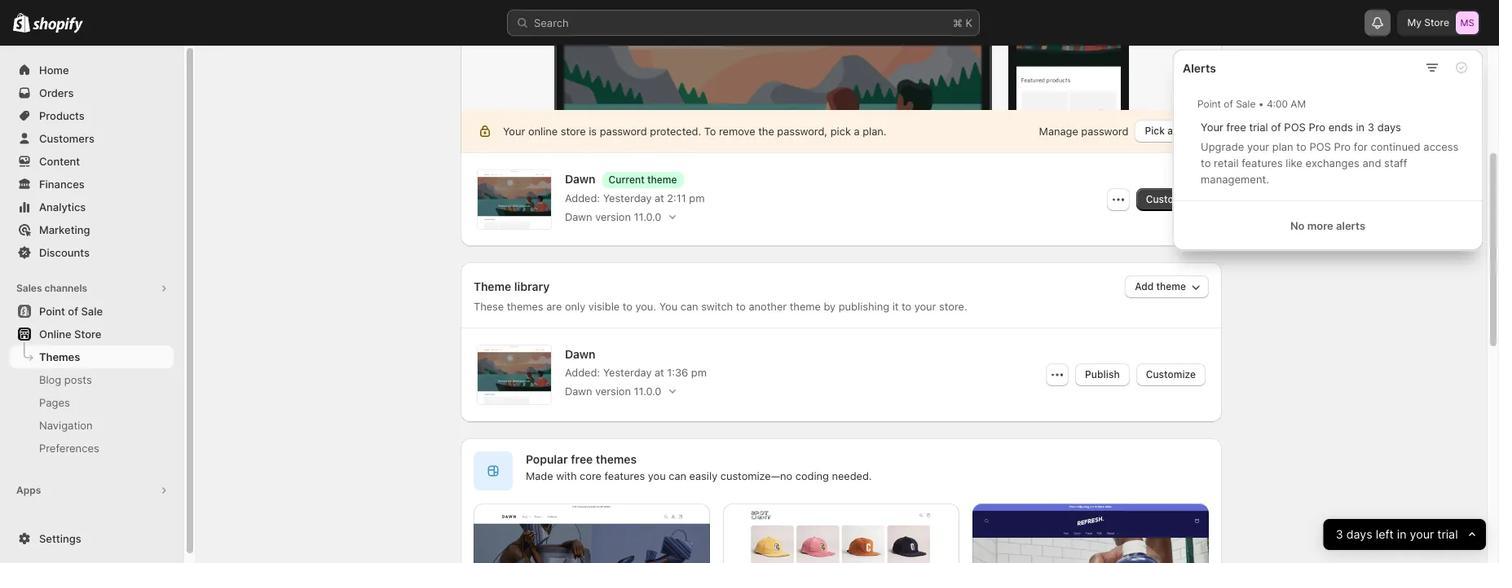 Task type: vqa. For each thing, say whether or not it's contained in the screenshot.
the bottommost non-
no



Task type: describe. For each thing, give the bounding box(es) containing it.
0 vertical spatial pos
[[1284, 121, 1306, 134]]

upgrade
[[1201, 140, 1244, 153]]

my store image
[[1456, 11, 1479, 34]]

trial inside your free trial of pos pro ends in 3 days upgrade your plan to pos pro for continued access to retail features like exchanges and staff management.
[[1250, 121, 1268, 134]]

search
[[534, 16, 569, 29]]

apps button
[[10, 479, 174, 502]]

alerts
[[1336, 219, 1366, 232]]

sale for point of sale
[[81, 305, 103, 318]]

free
[[1227, 121, 1247, 134]]

sales channels button
[[10, 277, 174, 300]]

3 inside dropdown button
[[1336, 527, 1344, 542]]

pages link
[[10, 391, 174, 414]]

your
[[1201, 121, 1224, 134]]

sales
[[16, 282, 42, 294]]

shopify image
[[13, 13, 30, 33]]

themes
[[39, 351, 80, 364]]

analytics
[[39, 201, 86, 214]]

retail
[[1214, 157, 1239, 170]]

your free trial of pos pro ends in 3 days upgrade your plan to pos pro for continued access to retail features like exchanges and staff management.
[[1201, 121, 1459, 186]]

alerts
[[1183, 61, 1216, 75]]

navigation
[[39, 419, 93, 432]]

blog
[[39, 373, 61, 386]]

marketing
[[39, 223, 90, 236]]

products link
[[10, 104, 174, 127]]

finances link
[[10, 173, 174, 196]]

your inside dropdown button
[[1410, 527, 1435, 542]]

online store link
[[10, 323, 174, 346]]

discounts
[[39, 246, 90, 259]]

1 horizontal spatial pos
[[1310, 140, 1331, 153]]

store for my store
[[1425, 16, 1450, 29]]

in inside dropdown button
[[1398, 527, 1407, 542]]

settings link
[[10, 528, 174, 550]]

staff
[[1385, 157, 1408, 170]]

home
[[39, 64, 69, 77]]

sale for point of sale • 4:00 am
[[1236, 98, 1256, 110]]

ends
[[1329, 121, 1353, 134]]

pages
[[39, 396, 70, 409]]

point of sale
[[39, 305, 103, 318]]

0 vertical spatial pro
[[1309, 121, 1326, 134]]

of for point of sale
[[68, 305, 78, 318]]

features
[[1242, 157, 1283, 170]]

management.
[[1201, 173, 1269, 186]]

blog posts link
[[10, 369, 174, 391]]

point of sale • 4:00 am
[[1198, 98, 1306, 110]]

plan
[[1273, 140, 1294, 153]]

sales channels
[[16, 282, 87, 294]]

trial inside dropdown button
[[1438, 527, 1459, 542]]

orders link
[[10, 82, 174, 104]]

my
[[1408, 16, 1422, 29]]

continued
[[1371, 140, 1421, 153]]

of inside your free trial of pos pro ends in 3 days upgrade your plan to pos pro for continued access to retail features like exchanges and staff management.
[[1271, 121, 1282, 134]]

customers link
[[10, 127, 174, 150]]

no more alerts
[[1291, 219, 1366, 232]]

posts
[[64, 373, 92, 386]]



Task type: locate. For each thing, give the bounding box(es) containing it.
3 left left
[[1336, 527, 1344, 542]]

more
[[1308, 219, 1334, 232]]

trial right left
[[1438, 527, 1459, 542]]

your
[[1247, 140, 1270, 153], [1410, 527, 1435, 542]]

trial
[[1250, 121, 1268, 134], [1438, 527, 1459, 542]]

1 vertical spatial in
[[1398, 527, 1407, 542]]

0 horizontal spatial days
[[1347, 527, 1373, 542]]

•
[[1259, 98, 1264, 110]]

point up your
[[1198, 98, 1221, 110]]

0 horizontal spatial pos
[[1284, 121, 1306, 134]]

3 days left in your trial
[[1336, 527, 1459, 542]]

0 horizontal spatial of
[[68, 305, 78, 318]]

3
[[1368, 121, 1375, 134], [1336, 527, 1344, 542]]

pro left ends at top right
[[1309, 121, 1326, 134]]

blog posts
[[39, 373, 92, 386]]

days up continued
[[1378, 121, 1402, 134]]

days left left
[[1347, 527, 1373, 542]]

1 horizontal spatial point
[[1198, 98, 1221, 110]]

preferences
[[39, 442, 99, 455]]

0 vertical spatial your
[[1247, 140, 1270, 153]]

0 vertical spatial in
[[1356, 121, 1365, 134]]

3 days left in your trial button
[[1324, 519, 1486, 550]]

0 vertical spatial 3
[[1368, 121, 1375, 134]]

store
[[1425, 16, 1450, 29], [74, 328, 101, 341]]

1 vertical spatial 3
[[1336, 527, 1344, 542]]

pos up the "exchanges"
[[1310, 140, 1331, 153]]

0 horizontal spatial in
[[1356, 121, 1365, 134]]

in up for
[[1356, 121, 1365, 134]]

in right left
[[1398, 527, 1407, 542]]

0 horizontal spatial point
[[39, 305, 65, 318]]

finances
[[39, 178, 85, 191]]

marketing link
[[10, 219, 174, 241]]

0 horizontal spatial store
[[74, 328, 101, 341]]

of for point of sale • 4:00 am
[[1224, 98, 1233, 110]]

orders
[[39, 86, 74, 99]]

preferences link
[[10, 437, 174, 460]]

4:00
[[1267, 98, 1288, 110]]

analytics link
[[10, 196, 174, 219]]

0 vertical spatial days
[[1378, 121, 1402, 134]]

store for online store
[[74, 328, 101, 341]]

1 horizontal spatial 3
[[1368, 121, 1375, 134]]

pro left for
[[1334, 140, 1351, 153]]

k
[[966, 16, 973, 29]]

your inside your free trial of pos pro ends in 3 days upgrade your plan to pos pro for continued access to retail features like exchanges and staff management.
[[1247, 140, 1270, 153]]

themes link
[[10, 346, 174, 369]]

apps
[[16, 484, 41, 497]]

point inside "point of sale" link
[[39, 305, 65, 318]]

3 inside your free trial of pos pro ends in 3 days upgrade your plan to pos pro for continued access to retail features like exchanges and staff management.
[[1368, 121, 1375, 134]]

sale left the • at right top
[[1236, 98, 1256, 110]]

access
[[1424, 140, 1459, 153]]

1 vertical spatial trial
[[1438, 527, 1459, 542]]

and
[[1363, 157, 1382, 170]]

1 vertical spatial pro
[[1334, 140, 1351, 153]]

days inside dropdown button
[[1347, 527, 1373, 542]]

am
[[1291, 98, 1306, 110]]

1 vertical spatial sale
[[81, 305, 103, 318]]

0 vertical spatial trial
[[1250, 121, 1268, 134]]

0 vertical spatial to
[[1297, 140, 1307, 153]]

like
[[1286, 157, 1303, 170]]

1 vertical spatial days
[[1347, 527, 1373, 542]]

pro
[[1309, 121, 1326, 134], [1334, 140, 1351, 153]]

for
[[1354, 140, 1368, 153]]

1 horizontal spatial days
[[1378, 121, 1402, 134]]

1 vertical spatial pos
[[1310, 140, 1331, 153]]

products
[[39, 109, 85, 122]]

days inside your free trial of pos pro ends in 3 days upgrade your plan to pos pro for continued access to retail features like exchanges and staff management.
[[1378, 121, 1402, 134]]

customers
[[39, 132, 95, 145]]

exchanges
[[1306, 157, 1360, 170]]

pos up plan
[[1284, 121, 1306, 134]]

home link
[[10, 59, 174, 82]]

your up the features
[[1247, 140, 1270, 153]]

point of sale link
[[10, 300, 174, 323]]

0 vertical spatial store
[[1425, 16, 1450, 29]]

no
[[1291, 219, 1305, 232]]

to
[[1297, 140, 1307, 153], [1201, 157, 1211, 170]]

0 horizontal spatial your
[[1247, 140, 1270, 153]]

1 horizontal spatial in
[[1398, 527, 1407, 542]]

sale down sales channels button
[[81, 305, 103, 318]]

2 horizontal spatial of
[[1271, 121, 1282, 134]]

pos
[[1284, 121, 1306, 134], [1310, 140, 1331, 153]]

0 horizontal spatial to
[[1201, 157, 1211, 170]]

online
[[39, 328, 71, 341]]

0 horizontal spatial sale
[[81, 305, 103, 318]]

1 horizontal spatial pro
[[1334, 140, 1351, 153]]

my store
[[1408, 16, 1450, 29]]

0 horizontal spatial pro
[[1309, 121, 1326, 134]]

sale
[[1236, 98, 1256, 110], [81, 305, 103, 318]]

point for point of sale • 4:00 am
[[1198, 98, 1221, 110]]

2 vertical spatial of
[[68, 305, 78, 318]]

1 vertical spatial to
[[1201, 157, 1211, 170]]

navigation link
[[10, 414, 174, 437]]

1 horizontal spatial your
[[1410, 527, 1435, 542]]

days
[[1378, 121, 1402, 134], [1347, 527, 1373, 542]]

shopify image
[[33, 17, 83, 33]]

your right left
[[1410, 527, 1435, 542]]

3 right ends at top right
[[1368, 121, 1375, 134]]

⌘
[[953, 16, 963, 29]]

1 horizontal spatial trial
[[1438, 527, 1459, 542]]

0 vertical spatial sale
[[1236, 98, 1256, 110]]

0 horizontal spatial 3
[[1336, 527, 1344, 542]]

point for point of sale
[[39, 305, 65, 318]]

0 vertical spatial point
[[1198, 98, 1221, 110]]

in
[[1356, 121, 1365, 134], [1398, 527, 1407, 542]]

⌘ k
[[953, 16, 973, 29]]

of up 'free'
[[1224, 98, 1233, 110]]

of
[[1224, 98, 1233, 110], [1271, 121, 1282, 134], [68, 305, 78, 318]]

trial right 'free'
[[1250, 121, 1268, 134]]

of up plan
[[1271, 121, 1282, 134]]

left
[[1376, 527, 1394, 542]]

sale inside 'button'
[[81, 305, 103, 318]]

1 horizontal spatial of
[[1224, 98, 1233, 110]]

1 horizontal spatial to
[[1297, 140, 1307, 153]]

1 vertical spatial store
[[74, 328, 101, 341]]

settings
[[39, 532, 81, 545]]

channels
[[44, 282, 87, 294]]

1 vertical spatial of
[[1271, 121, 1282, 134]]

content link
[[10, 150, 174, 173]]

to up like
[[1297, 140, 1307, 153]]

store down "point of sale" link
[[74, 328, 101, 341]]

1 horizontal spatial sale
[[1236, 98, 1256, 110]]

1 vertical spatial point
[[39, 305, 65, 318]]

point of sale button
[[0, 300, 183, 323]]

store right my
[[1425, 16, 1450, 29]]

in inside your free trial of pos pro ends in 3 days upgrade your plan to pos pro for continued access to retail features like exchanges and staff management.
[[1356, 121, 1365, 134]]

discounts link
[[10, 241, 174, 264]]

of inside 'button'
[[68, 305, 78, 318]]

online store
[[39, 328, 101, 341]]

to left retail
[[1201, 157, 1211, 170]]

0 vertical spatial of
[[1224, 98, 1233, 110]]

content
[[39, 155, 80, 168]]

0 horizontal spatial trial
[[1250, 121, 1268, 134]]

of up "online store"
[[68, 305, 78, 318]]

1 vertical spatial your
[[1410, 527, 1435, 542]]

1 horizontal spatial store
[[1425, 16, 1450, 29]]

point up online
[[39, 305, 65, 318]]

point
[[1198, 98, 1221, 110], [39, 305, 65, 318]]



